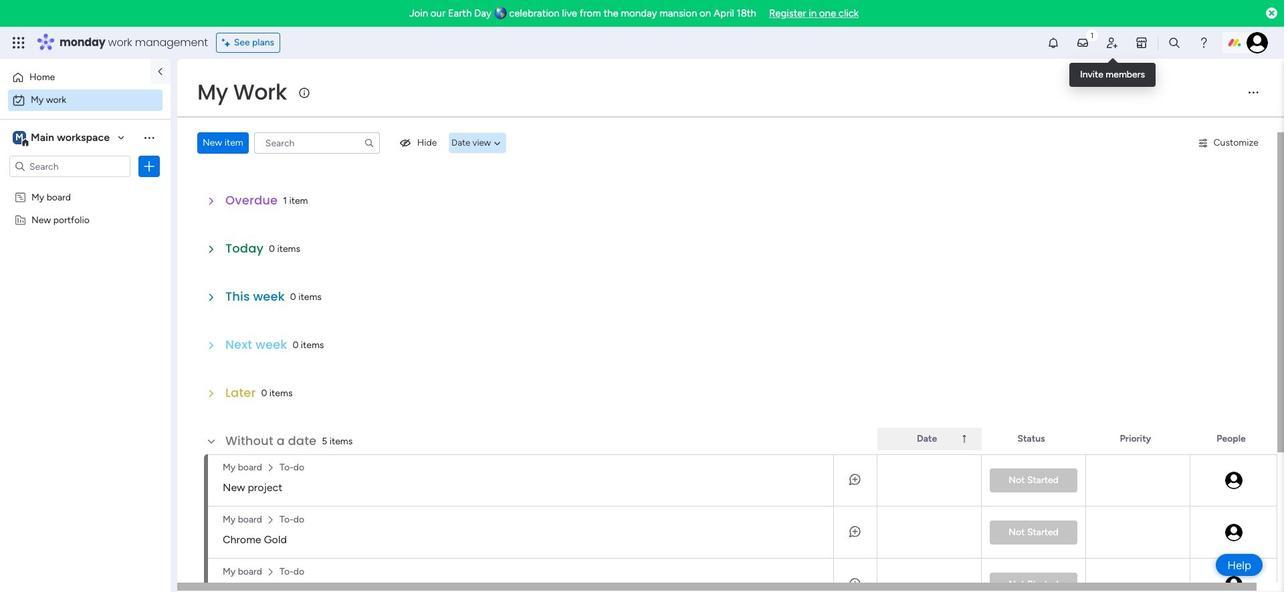 Task type: locate. For each thing, give the bounding box(es) containing it.
select product image
[[12, 36, 25, 50]]

1 vertical spatial options image
[[186, 554, 197, 593]]

search everything image
[[1168, 36, 1181, 50]]

workspace options image
[[142, 131, 156, 144]]

option
[[8, 67, 142, 88], [8, 90, 163, 111], [0, 185, 171, 188]]

0 vertical spatial options image
[[142, 160, 156, 173]]

column header
[[878, 428, 982, 451]]

menu image
[[1247, 86, 1260, 99]]

see plans image
[[222, 35, 234, 50]]

monday marketplace image
[[1135, 36, 1149, 50]]

workspace selection element
[[13, 130, 112, 147]]

1 image
[[1086, 27, 1098, 42]]

None search field
[[254, 132, 380, 154]]

notifications image
[[1047, 36, 1060, 50]]

options image
[[142, 160, 156, 173], [186, 554, 197, 593]]

1 vertical spatial option
[[8, 90, 163, 111]]

list box
[[0, 183, 171, 412]]

sort image
[[959, 434, 970, 445]]

help image
[[1197, 36, 1211, 50]]

update feed image
[[1076, 36, 1090, 50]]



Task type: describe. For each thing, give the bounding box(es) containing it.
invite members image
[[1106, 36, 1119, 50]]

2 vertical spatial option
[[0, 185, 171, 188]]

search image
[[364, 138, 374, 149]]

0 vertical spatial option
[[8, 67, 142, 88]]

jacob simon image
[[1247, 32, 1268, 54]]

1 horizontal spatial options image
[[186, 554, 197, 593]]

0 horizontal spatial options image
[[142, 160, 156, 173]]

workspace image
[[13, 130, 26, 145]]

Filter dashboard by text search field
[[254, 132, 380, 154]]

Search in workspace field
[[28, 159, 112, 174]]



Task type: vqa. For each thing, say whether or not it's contained in the screenshot.
rightmost Options 'image'
yes



